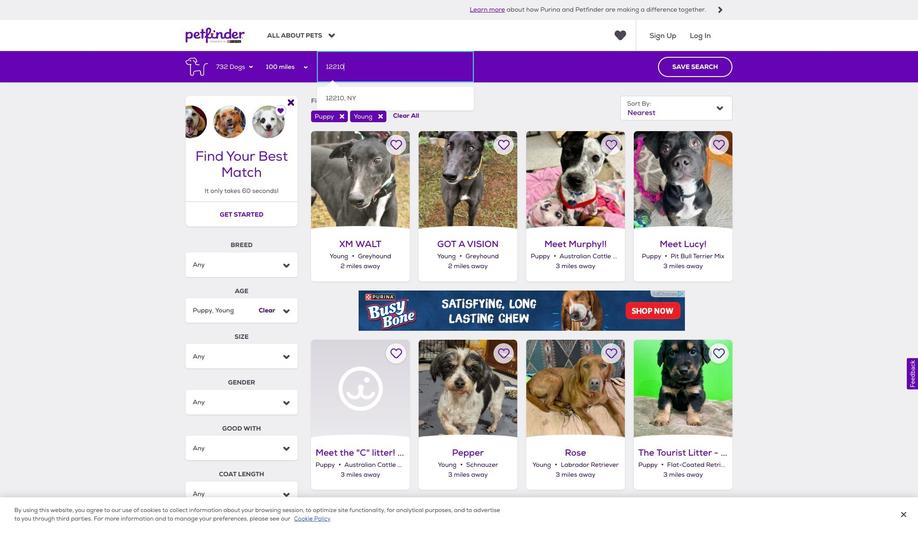 Task type: describe. For each thing, give the bounding box(es) containing it.
pepper, adoptable dog, young female schnauzer, 3 miles away. image
[[419, 340, 517, 439]]

got a vision, adoptable dog, young male greyhound, 2 miles away. image
[[419, 131, 517, 230]]

Enter City, State or ZIP text field
[[317, 51, 474, 83]]

valkyrie , adoptable dog, puppy female siberian husky & american bully mix, 3 miles away. image
[[311, 500, 410, 535]]



Task type: vqa. For each thing, say whether or not it's contained in the screenshot.
the top interest
no



Task type: locate. For each thing, give the bounding box(es) containing it.
mindi , adoptable dog, young female whippet mix, 3 miles away. image
[[419, 500, 517, 535]]

meet murphy!!, adoptable dog, puppy male australian cattle dog / blue heeler mix, 3 miles away. image
[[526, 131, 625, 230]]

xm walt, adoptable dog, young male greyhound, 2 miles away. image
[[311, 131, 410, 230]]

meet lucy!, adoptable dog, puppy female pit bull terrier mix, 3 miles away. image
[[634, 131, 733, 230]]

potential dog matches image
[[186, 96, 298, 139]]

rose , adoptable dog, young female labrador retriever, 3 miles away. image
[[526, 340, 625, 439]]

option
[[324, 92, 467, 106]]

the tourist litter - sweet, gentle, medium-sized! , adoptable dog, puppy female flat-coated retriever mix, 3 miles away. image
[[634, 340, 733, 439]]

advertisement element
[[359, 291, 685, 331]]

petfinder home image
[[186, 20, 245, 51]]

privacy alert dialog
[[0, 498, 918, 535]]

main content
[[0, 51, 918, 535]]



